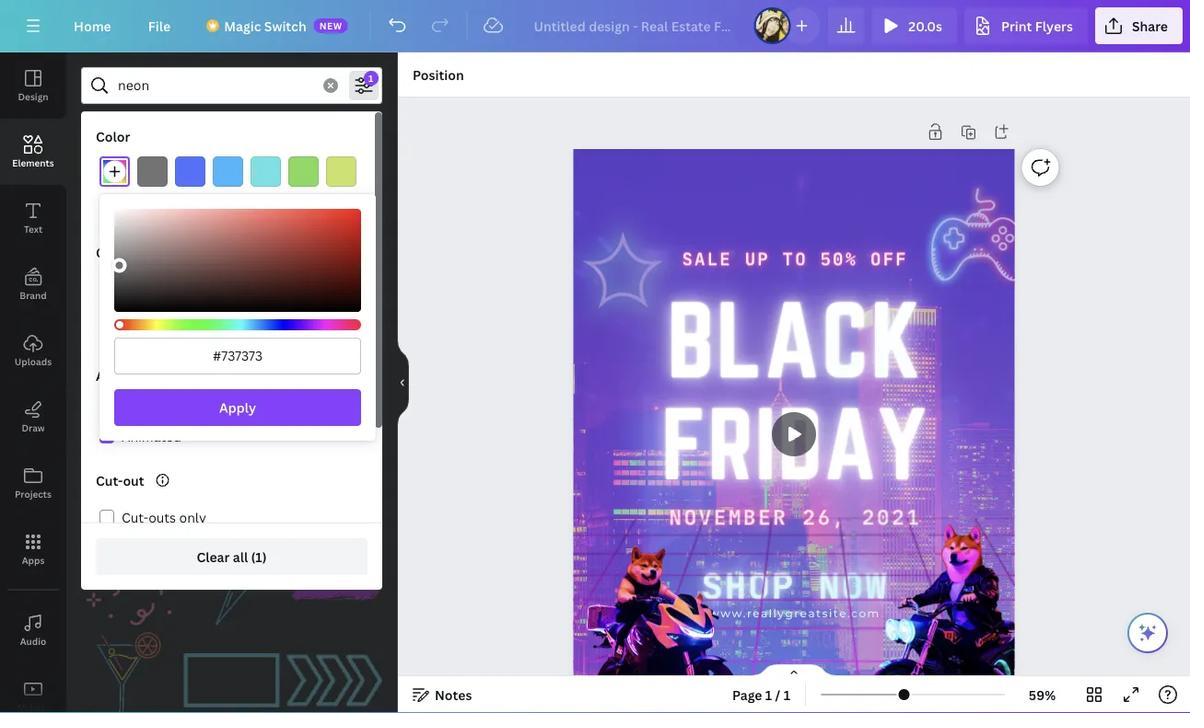 Task type: describe. For each thing, give the bounding box(es) containing it.
only
[[179, 509, 206, 527]]

november 26, 2021
[[669, 505, 922, 530]]

orange image
[[137, 194, 168, 225]]

grass green image
[[288, 157, 319, 187]]

square
[[122, 274, 165, 292]]

animation group
[[96, 392, 360, 451]]

Royal blue button
[[175, 157, 205, 187]]

text
[[24, 223, 42, 235]]

50%
[[820, 249, 858, 270]]

Lime button
[[326, 157, 357, 187]]

color
[[96, 128, 130, 145]]

photos button
[[183, 111, 242, 146]]

to
[[783, 249, 808, 270]]

neon circle
[[325, 173, 395, 190]]

show pages image
[[750, 664, 838, 679]]

yellow image
[[99, 194, 130, 225]]

59%
[[1029, 687, 1056, 704]]

animated
[[122, 428, 182, 445]]

switch
[[264, 17, 306, 35]]

apps
[[22, 555, 45, 567]]

purple image
[[251, 194, 281, 225]]

cut-out
[[96, 472, 144, 490]]

position button
[[405, 60, 471, 89]]

graphics
[[120, 120, 176, 138]]

White button
[[288, 194, 319, 225]]

design
[[18, 90, 48, 103]]

cut-outs only
[[122, 509, 206, 527]]

Search elements search field
[[118, 68, 312, 103]]

main menu bar
[[0, 0, 1190, 53]]

elements
[[12, 157, 54, 169]]

2021
[[862, 505, 922, 530]]

clear all (1)
[[197, 549, 267, 566]]

position
[[413, 66, 464, 83]]

2 1 from the left
[[784, 687, 791, 704]]

20.0s
[[909, 17, 942, 35]]

Coral red button
[[175, 194, 205, 225]]

print flyers button
[[965, 7, 1088, 44]]

text button
[[0, 185, 66, 252]]

animation
[[96, 367, 161, 385]]

neon for neon background
[[93, 173, 126, 190]]

orientation
[[96, 244, 168, 261]]

apply
[[219, 399, 256, 417]]

audio inside the side panel tab list
[[20, 636, 46, 648]]

draw button
[[0, 384, 66, 451]]

orientation option group
[[96, 269, 360, 352]]

horizontal
[[122, 329, 186, 347]]

side panel tab list
[[0, 53, 66, 714]]

Orange button
[[137, 194, 168, 225]]

neon line button
[[222, 163, 305, 200]]

neon line
[[234, 173, 293, 190]]

elements button
[[0, 119, 66, 185]]

all
[[233, 549, 248, 566]]

vertical
[[122, 302, 169, 319]]

neon for neon circle
[[325, 173, 358, 190]]

shop now
[[702, 565, 889, 608]]

yellow image
[[99, 194, 130, 225]]

page
[[732, 687, 762, 704]]

Purple button
[[251, 194, 281, 225]]

cut- for out
[[96, 472, 123, 490]]

neon background button
[[81, 163, 215, 200]]

circle
[[361, 173, 395, 190]]

0 horizontal spatial audio button
[[0, 598, 66, 664]]

magic switch
[[224, 17, 306, 35]]

videos button
[[242, 111, 300, 146]]

draw
[[22, 422, 45, 434]]

shop
[[702, 565, 795, 608]]

apps button
[[0, 517, 66, 583]]

out
[[123, 472, 144, 490]]

line
[[271, 173, 293, 190]]

20.0s button
[[872, 7, 957, 44]]

off
[[871, 249, 908, 270]]

uploads
[[15, 356, 52, 368]]

clear
[[197, 549, 230, 566]]

page 1 / 1
[[732, 687, 791, 704]]

share button
[[1095, 7, 1183, 44]]

brand
[[20, 289, 47, 302]]

projects button
[[0, 451, 66, 517]]

color option group
[[96, 153, 360, 228]]

#737373 button
[[137, 157, 168, 187]]

Black button
[[326, 194, 357, 225]]

Pink button
[[213, 194, 243, 225]]

Hex color code text field
[[126, 339, 349, 374]]



Task type: locate. For each thing, give the bounding box(es) containing it.
cut- down out
[[122, 509, 148, 527]]

brand button
[[0, 252, 66, 318]]

design button
[[0, 53, 66, 119]]

orange image
[[137, 194, 168, 225]]

new
[[319, 19, 343, 32]]

static
[[122, 398, 158, 416]]

Light blue button
[[213, 157, 243, 187]]

1 vertical spatial audio
[[20, 636, 46, 648]]

0 vertical spatial audio button
[[360, 111, 412, 146]]

neon
[[93, 173, 126, 190], [234, 173, 267, 190], [325, 173, 358, 190]]

share
[[1132, 17, 1168, 35]]

1
[[765, 687, 772, 704], [784, 687, 791, 704]]

audio button
[[360, 111, 412, 146], [0, 598, 66, 664]]

0 horizontal spatial audio
[[20, 636, 46, 648]]

royal blue image
[[175, 157, 205, 187], [175, 157, 205, 187]]

apply button
[[114, 390, 361, 427]]

light blue image
[[213, 157, 243, 187]]

1 horizontal spatial 1
[[784, 687, 791, 704]]

background
[[129, 173, 203, 190]]

notes button
[[405, 681, 479, 710]]

clear all (1) button
[[96, 539, 368, 576]]

videos
[[250, 120, 292, 138]]

1 left "/"
[[765, 687, 772, 704]]

2 horizontal spatial neon
[[325, 173, 358, 190]]

friday
[[662, 391, 928, 498]]

magic
[[224, 17, 261, 35]]

neon background
[[93, 173, 203, 190]]

59% button
[[1013, 681, 1072, 710]]

cut-
[[96, 472, 123, 490], [122, 509, 148, 527]]

turquoise blue image
[[251, 157, 281, 187], [251, 157, 281, 187]]

black
[[667, 283, 923, 397]]

#737373 image
[[137, 157, 168, 187], [137, 157, 168, 187]]

coral red image
[[175, 194, 205, 225], [175, 194, 205, 225]]

light blue image
[[213, 157, 243, 187]]

notes
[[435, 687, 472, 704]]

1 horizontal spatial neon
[[234, 173, 267, 190]]

Grass green button
[[288, 157, 319, 187]]

3 neon from the left
[[325, 173, 358, 190]]

lime image
[[326, 157, 357, 187], [326, 157, 357, 187]]

colorful spotlight image
[[573, 199, 954, 714], [764, 207, 1144, 714]]

pink image
[[213, 194, 243, 225], [213, 194, 243, 225]]

audio
[[367, 120, 404, 138], [20, 636, 46, 648]]

file button
[[133, 7, 185, 44]]

print flyers
[[1001, 17, 1073, 35]]

home link
[[59, 7, 126, 44]]

1 1 from the left
[[765, 687, 772, 704]]

purple image
[[251, 194, 281, 225]]

1 vertical spatial cut-
[[122, 509, 148, 527]]

Design title text field
[[519, 7, 747, 44]]

audio button up circle
[[360, 111, 412, 146]]

photos
[[191, 120, 235, 138]]

all
[[88, 120, 105, 138]]

canva assistant image
[[1137, 623, 1159, 645]]

add a new color image
[[99, 157, 130, 187]]

uploads button
[[0, 318, 66, 384]]

Turquoise blue button
[[251, 157, 281, 187]]

1 neon from the left
[[93, 173, 126, 190]]

www.reallygreatsite.com
[[709, 607, 880, 621]]

26,
[[803, 505, 847, 530]]

1 vertical spatial audio button
[[0, 598, 66, 664]]

outs
[[148, 509, 176, 527]]

black image
[[326, 194, 357, 225], [326, 194, 357, 225]]

0 horizontal spatial 1
[[765, 687, 772, 704]]

audio up circle
[[367, 120, 404, 138]]

neon inside button
[[93, 173, 126, 190]]

hide image
[[397, 339, 409, 427]]

sale up to 50% off
[[682, 249, 908, 270]]

flyers
[[1035, 17, 1073, 35]]

grass green image
[[288, 157, 319, 187]]

(1)
[[251, 549, 267, 566]]

sale
[[682, 249, 732, 270]]

2 neon from the left
[[234, 173, 267, 190]]

graphics button
[[112, 111, 183, 146]]

0 vertical spatial audio
[[367, 120, 404, 138]]

up
[[745, 249, 770, 270]]

november
[[669, 505, 788, 530]]

white image
[[288, 194, 319, 225], [288, 194, 319, 225]]

home
[[74, 17, 111, 35]]

cut- for outs
[[122, 509, 148, 527]]

/
[[775, 687, 781, 704]]

now
[[819, 565, 889, 608]]

shapes button
[[300, 111, 360, 146]]

audio down apps at bottom
[[20, 636, 46, 648]]

Yellow button
[[99, 194, 130, 225]]

1 horizontal spatial audio
[[367, 120, 404, 138]]

all button
[[81, 111, 112, 146]]

0 horizontal spatial neon
[[93, 173, 126, 190]]

neon circle button
[[313, 163, 407, 200]]

print
[[1001, 17, 1032, 35]]

neon for neon line
[[234, 173, 267, 190]]

1 horizontal spatial audio button
[[360, 111, 412, 146]]

1 right "/"
[[784, 687, 791, 704]]

shapes
[[307, 120, 353, 138]]

0 vertical spatial cut-
[[96, 472, 123, 490]]

audio button down apps at bottom
[[0, 598, 66, 664]]

file
[[148, 17, 171, 35]]

projects
[[15, 488, 52, 501]]

cut- down the animated
[[96, 472, 123, 490]]



Task type: vqa. For each thing, say whether or not it's contained in the screenshot.
Switch
yes



